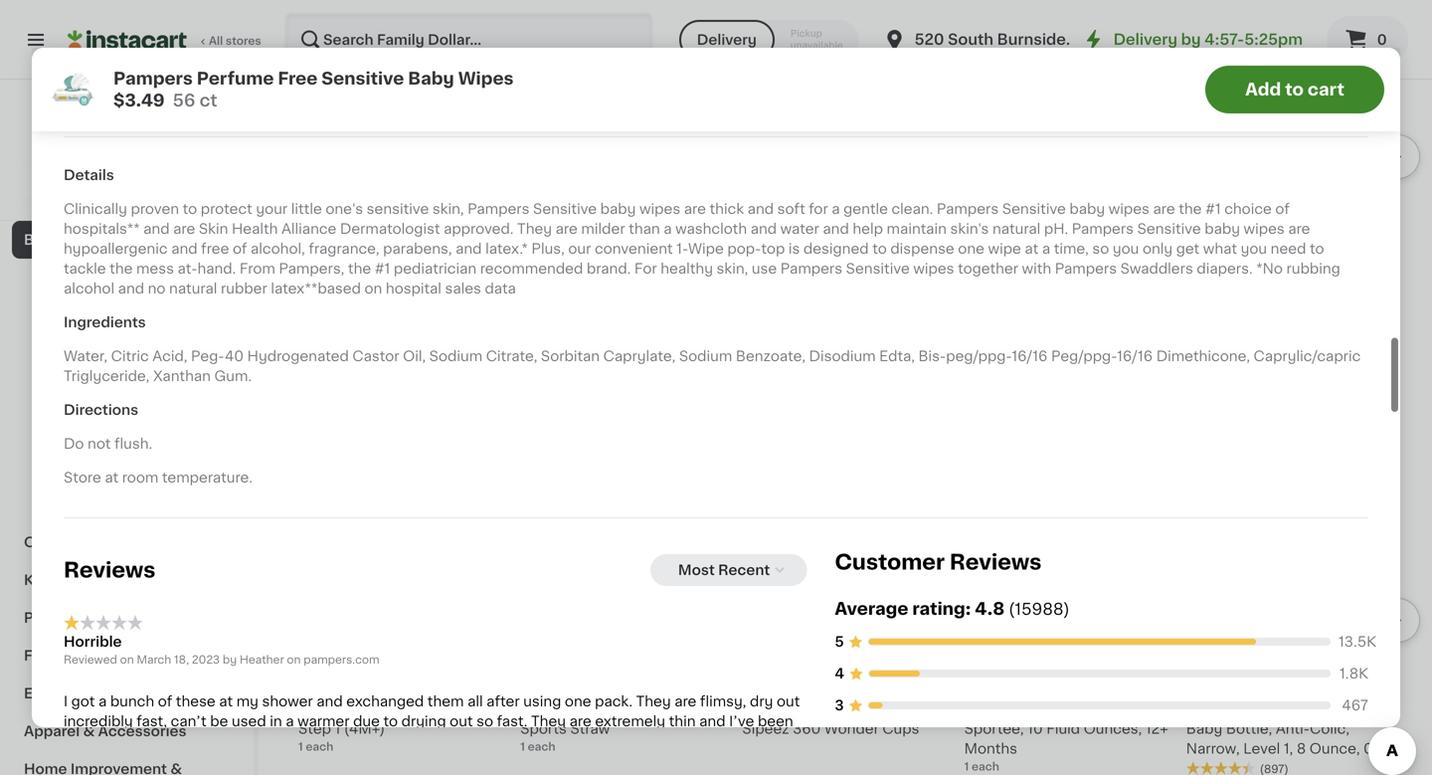 Task type: vqa. For each thing, say whether or not it's contained in the screenshot.
if
yes



Task type: locate. For each thing, give the bounding box(es) containing it.
size inside 12 huggies snug & dry newborn baby diapers, size 1 (8-14 lbs) 38 ct
[[1356, 233, 1384, 247]]

5 down average at the bottom of the page
[[835, 635, 844, 649]]

2 left soft at the top of page
[[754, 186, 767, 207]]

1 inside tommee tippee bottle, sportee, 10 fluid ounces, 12+ months 1 each
[[965, 761, 970, 772]]

2 $ from the left
[[1191, 677, 1198, 688]]

by left 4:57-
[[1182, 32, 1202, 47]]

$40, for 32
[[1010, 215, 1036, 226]]

nûby inside '7 nûby 10-ounce active sipeez 360 wonder cups'
[[743, 702, 781, 716]]

216
[[299, 252, 318, 263]]

item carousel region containing 4
[[299, 451, 1421, 775]]

1 horizontal spatial shea
[[800, 213, 835, 227]]

so inside i got a bunch of these at my shower and exchanged them all after using one pack. they are flimsy, dry out incredibly fast, can't be used in a warmer due to drying out so fast. they are extremely thin and i've been afraid to try any other pampers wipes ( i want scented ones) because i do t want to spend the money if they are the same except for scent.
[[477, 715, 494, 729]]

if
[[771, 735, 780, 748]]

butter up designed at the top right of the page
[[839, 213, 883, 227]]

a right in
[[286, 715, 294, 729]]

1 vertical spatial bottle,
[[1227, 722, 1273, 736]]

baby up what
[[1205, 222, 1241, 236]]

1 horizontal spatial 16/16
[[1118, 349, 1153, 363]]

toddler
[[562, 702, 615, 716]]

2 nûby from the left
[[743, 702, 781, 716]]

$ left the 89
[[969, 677, 976, 688]]

save left than
[[594, 215, 620, 226]]

0 vertical spatial of
[[1276, 202, 1291, 216]]

1 horizontal spatial perfume
[[586, 233, 646, 247]]

2 vertical spatial at
[[219, 695, 233, 709]]

out up 'been'
[[777, 695, 800, 709]]

pampers inside 32 spend $40, save $8 pampers swaddlers diaper size 1
[[965, 233, 1027, 247]]

butter inside 5 kidgets shea butter baby wipes 216 ct
[[394, 213, 438, 227]]

1 inside 32 spend $40, save $8 pampers swaddlers diaper size 1
[[997, 253, 1003, 267]]

castor
[[353, 349, 400, 363]]

and
[[748, 202, 774, 216], [143, 222, 170, 236], [751, 222, 777, 236], [823, 222, 850, 236], [171, 242, 198, 256], [456, 242, 482, 256], [118, 281, 144, 295], [317, 695, 343, 709], [700, 715, 726, 729]]

do
[[64, 437, 84, 451]]

56
[[173, 92, 195, 109]]

1 kidgets from the left
[[299, 213, 352, 227]]

1 horizontal spatial 3
[[835, 698, 844, 712]]

accessories
[[98, 724, 187, 738]]

level
[[1244, 742, 1281, 756]]

spend inside 32 spend $40, save $8 pampers swaddlers diaper size 1
[[971, 215, 1007, 226]]

2 butter from the left
[[839, 213, 883, 227]]

shea up fragrance,
[[356, 213, 391, 227]]

1 left (8-
[[1187, 253, 1193, 267]]

4 inside 4 nûby cup, grip n' sip, 8 oz, step 1 (4m+) 1 each
[[310, 676, 325, 697]]

1 horizontal spatial kidgets
[[743, 213, 797, 227]]

$8 inside 32 spend $40, save $8 pampers swaddlers diaper size 1
[[1067, 215, 1082, 226]]

are
[[684, 202, 706, 216], [1154, 202, 1176, 216], [173, 222, 195, 236], [556, 222, 578, 236], [1289, 222, 1311, 236], [675, 695, 697, 709], [570, 715, 592, 729], [99, 754, 121, 768]]

one up straw
[[565, 695, 592, 709]]

1
[[997, 253, 1003, 267], [1187, 253, 1193, 267], [335, 722, 341, 736], [299, 741, 303, 752], [521, 741, 525, 752], [965, 761, 970, 772]]

size inside 32 spend $40, save $8 pampers swaddlers diaper size 1
[[965, 253, 994, 267]]

4 for 4 nûby cup, grip n' sip, 8 oz, step 1 (4m+) 1 each
[[310, 676, 325, 697]]

lbs)
[[1236, 253, 1262, 267]]

0 vertical spatial health
[[232, 222, 278, 236]]

1 horizontal spatial $
[[1191, 677, 1198, 688]]

1 horizontal spatial delivery
[[1114, 32, 1178, 47]]

out up the ones)
[[450, 715, 473, 729]]

0 horizontal spatial for
[[245, 754, 264, 768]]

0 horizontal spatial health
[[76, 271, 122, 285]]

nûby up step
[[299, 702, 336, 716]]

0 vertical spatial for
[[809, 202, 829, 216]]

1 item carousel region from the top
[[299, 0, 1421, 372]]

convenient
[[595, 242, 673, 256]]

pampers up together
[[965, 233, 1027, 247]]

1 for 32
[[997, 253, 1003, 267]]

service type group
[[679, 20, 859, 60]]

1 vertical spatial item carousel region
[[299, 451, 1421, 775]]

on inside clinically proven to protect your little one's sensitive skin, pampers sensitive baby wipes are thick and soft for a gentle clean. pampers sensitive baby wipes are the #1 choice of hospitals** and are skin health alliance dermatologist approved. they are milder than a washcloth and water and help maintain skin's natural ph. pampers sensitive baby wipes are hypoallergenic and free of alcohol, fragrance, parabens, and latex.* plus, our convenient 1-wipe pop-top is designed to dispense one wipe at a time, so you only get what you need to tackle the mess at-hand. from pampers, the #1 pediatrician recommended brand. for healthy skin, use pampers sensitive wipes together with pampers swaddlers diapers. *no rubbing alcohol and no natural rubber latex**based on hospital sales data
[[365, 281, 382, 295]]

8 right 1,
[[1297, 742, 1307, 756]]

2 want from the left
[[590, 735, 623, 748]]

kitchen
[[24, 573, 80, 587]]

oil,
[[403, 349, 426, 363]]

fragrance,
[[309, 242, 380, 256]]

wipes inside 2 kidgets shea butter baby wipes 72 ct
[[743, 233, 786, 247]]

$40, up our
[[566, 215, 591, 226]]

1 save from the left
[[594, 215, 620, 226]]

3 up wonder
[[835, 698, 844, 712]]

shea up designed at the top right of the page
[[800, 213, 835, 227]]

#1 up newborn
[[1206, 202, 1222, 216]]

spend inside 3 spend $40, save $8 pampers perfume free sensitive baby wipes
[[527, 215, 563, 226]]

skin's
[[951, 222, 990, 236]]

plus,
[[532, 242, 565, 256]]

delivery
[[1114, 32, 1178, 47], [697, 33, 757, 47]]

you up *no
[[1241, 242, 1268, 256]]

1 horizontal spatial nûby
[[521, 702, 558, 716]]

4 for 4
[[835, 666, 845, 680]]

3 product group from the left
[[965, 0, 1171, 364]]

0 horizontal spatial want
[[346, 735, 379, 748]]

1 horizontal spatial each
[[528, 741, 556, 752]]

sensitive inside pampers perfume free sensitive baby wipes $3.49 56 ct
[[322, 70, 404, 87]]

0 horizontal spatial butter
[[394, 213, 438, 227]]

reviewed
[[64, 654, 117, 665]]

are left skin
[[173, 222, 195, 236]]

2 kidgets from the left
[[743, 213, 797, 227]]

16/16 left peg/ppg-
[[1012, 349, 1048, 363]]

2 sodium from the left
[[679, 349, 733, 363]]

for
[[809, 202, 829, 216], [245, 754, 264, 768]]

0 horizontal spatial each
[[306, 741, 334, 752]]

$8 inside 3 spend $40, save $8 pampers perfume free sensitive baby wipes
[[623, 215, 638, 226]]

1 vertical spatial 3
[[835, 698, 844, 712]]

so inside clinically proven to protect your little one's sensitive skin, pampers sensitive baby wipes are thick and soft for a gentle clean. pampers sensitive baby wipes are the #1 choice of hospitals** and are skin health alliance dermatologist approved. they are milder than a washcloth and water and help maintain skin's natural ph. pampers sensitive baby wipes are hypoallergenic and free of alcohol, fragrance, parabens, and latex.* plus, our convenient 1-wipe pop-top is designed to dispense one wipe at a time, so you only get what you need to tackle the mess at-hand. from pampers, the #1 pediatrician recommended brand. for healthy skin, use pampers sensitive wipes together with pampers swaddlers diapers. *no rubbing alcohol and no natural rubber latex**based on hospital sales data
[[1093, 242, 1110, 256]]

anti-
[[1277, 722, 1311, 736]]

wipes inside 3 spend $40, save $8 pampers perfume free sensitive baby wipes
[[628, 253, 671, 267]]

2 $40, from the left
[[1010, 215, 1036, 226]]

1 horizontal spatial free
[[650, 233, 681, 247]]

do
[[559, 735, 577, 748]]

2 spend from the left
[[971, 215, 1007, 226]]

i
[[64, 695, 68, 709], [338, 735, 342, 748], [551, 735, 555, 748]]

lists link
[[12, 74, 242, 113]]

t
[[580, 735, 586, 748]]

$ inside $ 8 09
[[1191, 677, 1198, 688]]

health inside clinically proven to protect your little one's sensitive skin, pampers sensitive baby wipes are thick and soft for a gentle clean. pampers sensitive baby wipes are the #1 choice of hospitals** and are skin health alliance dermatologist approved. they are milder than a washcloth and water and help maintain skin's natural ph. pampers sensitive baby wipes are hypoallergenic and free of alcohol, fragrance, parabens, and latex.* plus, our convenient 1-wipe pop-top is designed to dispense one wipe at a time, so you only get what you need to tackle the mess at-hand. from pampers, the #1 pediatrician recommended brand. for healthy skin, use pampers sensitive wipes together with pampers swaddlers diapers. *no rubbing alcohol and no natural rubber latex**based on hospital sales data
[[232, 222, 278, 236]]

0 horizontal spatial spend
[[527, 215, 563, 226]]

baby up the milder
[[601, 202, 636, 216]]

0 horizontal spatial 5
[[310, 186, 324, 207]]

0 vertical spatial free
[[278, 70, 318, 87]]

nûby inside 4 nûby toddler sippy cup with sports straw 1 each
[[521, 702, 558, 716]]

1 $40, from the left
[[566, 215, 591, 226]]

a right got
[[99, 695, 107, 709]]

0 horizontal spatial swaddlers
[[1030, 233, 1103, 247]]

(16k)
[[594, 275, 623, 285]]

south
[[948, 32, 994, 47]]

shea inside 5 kidgets shea butter baby wipes 216 ct
[[356, 213, 391, 227]]

bottle, inside tommee tippee bottle, sportee, 10 fluid ounces, 12+ months 1 each
[[1081, 702, 1127, 716]]

$ up the dr.
[[1191, 677, 1198, 688]]

want right the t
[[590, 735, 623, 748]]

with inside 4 nûby toddler sippy cup with sports straw 1 each
[[695, 702, 724, 716]]

and left soft at the top of page
[[748, 202, 774, 216]]

$8 for 32
[[1067, 215, 1082, 226]]

8 left the 09
[[1198, 676, 1213, 697]]

0 horizontal spatial one
[[565, 695, 592, 709]]

0 horizontal spatial kidgets
[[299, 213, 352, 227]]

nûby for 7 nûby 10-ounce active sipeez 360 wonder cups
[[743, 702, 781, 716]]

1 inside 4 nûby toddler sippy cup with sports straw 1 each
[[521, 741, 525, 752]]

nûby up sipeez
[[743, 702, 781, 716]]

0 vertical spatial one
[[959, 242, 985, 256]]

2 horizontal spatial nûby
[[743, 702, 781, 716]]

are up washcloth
[[684, 202, 706, 216]]

1 vertical spatial natural
[[169, 281, 217, 295]]

save inside 32 spend $40, save $8 pampers swaddlers diaper size 1
[[1038, 215, 1064, 226]]

2 down the ounce
[[835, 730, 844, 744]]

bottle,
[[1081, 702, 1127, 716], [1227, 722, 1273, 736]]

got
[[71, 695, 95, 709]]

to inside button
[[1286, 81, 1305, 98]]

1 horizontal spatial reviews
[[950, 552, 1042, 572]]

1 horizontal spatial save
[[1038, 215, 1064, 226]]

2 horizontal spatial of
[[1276, 202, 1291, 216]]

0 inside button
[[1378, 33, 1388, 47]]

1 vertical spatial for
[[245, 754, 264, 768]]

help
[[853, 222, 884, 236]]

on left march
[[120, 654, 134, 665]]

diapers
[[36, 308, 90, 322]]

2 vertical spatial 8
[[1297, 742, 1307, 756]]

0 horizontal spatial natural
[[169, 281, 217, 295]]

1 shea from the left
[[356, 213, 391, 227]]

(15988)
[[1009, 601, 1070, 617]]

5 inside 5 kidgets shea butter baby wipes 216 ct
[[310, 186, 324, 207]]

butter up parabens,
[[394, 213, 438, 227]]

& left craft
[[73, 535, 84, 549]]

wipes inside pampers perfume free sensitive baby wipes $3.49 56 ct
[[458, 70, 514, 87]]

1 vertical spatial perfume
[[586, 233, 646, 247]]

delivery inside button
[[697, 33, 757, 47]]

$ 6 89
[[969, 676, 1008, 697]]

and up warmer
[[317, 695, 343, 709]]

grip
[[376, 702, 406, 716]]

2 horizontal spatial at
[[1025, 242, 1039, 256]]

1 nûby from the left
[[299, 702, 336, 716]]

1 vertical spatial health
[[76, 271, 122, 285]]

pampers down the "time,"
[[1056, 261, 1118, 275]]

2 inside 2 kidgets shea butter baby wipes 72 ct
[[754, 186, 767, 207]]

1 horizontal spatial at
[[219, 695, 233, 709]]

$40, inside 3 spend $40, save $8 pampers perfume free sensitive baby wipes
[[566, 215, 591, 226]]

shea for 5
[[356, 213, 391, 227]]

$40, for 3
[[566, 215, 591, 226]]

0 vertical spatial at
[[1025, 242, 1039, 256]]

one inside clinically proven to protect your little one's sensitive skin, pampers sensitive baby wipes are thick and soft for a gentle clean. pampers sensitive baby wipes are the #1 choice of hospitals** and are skin health alliance dermatologist approved. they are milder than a washcloth and water and help maintain skin's natural ph. pampers sensitive baby wipes are hypoallergenic and free of alcohol, fragrance, parabens, and latex.* plus, our convenient 1-wipe pop-top is designed to dispense one wipe at a time, so you only get what you need to tackle the mess at-hand. from pampers, the #1 pediatrician recommended brand. for healthy skin, use pampers sensitive wipes together with pampers swaddlers diapers. *no rubbing alcohol and no natural rubber latex**based on hospital sales data
[[959, 242, 985, 256]]

horrible reviewed on march 18, 2023 by heather on pampers.com
[[64, 635, 380, 665]]

item carousel region containing 5
[[299, 0, 1421, 372]]

0 horizontal spatial $40,
[[566, 215, 591, 226]]

ct inside 12 huggies snug & dry newborn baby diapers, size 1 (8-14 lbs) 38 ct
[[1204, 272, 1216, 283]]

2023
[[192, 654, 220, 665]]

and left no
[[118, 281, 144, 295]]

kidgets inside 2 kidgets shea butter baby wipes 72 ct
[[743, 213, 797, 227]]

need
[[1271, 242, 1307, 256]]

reviews up 4.8
[[950, 552, 1042, 572]]

gift
[[81, 611, 109, 625]]

they up plus,
[[517, 222, 552, 236]]

spend
[[527, 215, 563, 226], [971, 215, 1007, 226]]

view
[[68, 172, 95, 183]]

out
[[777, 695, 800, 709], [450, 715, 473, 729]]

0 vertical spatial 5
[[310, 186, 324, 207]]

32 spend $40, save $8 pampers swaddlers diaper size 1
[[965, 186, 1153, 267]]

ct inside 2 kidgets shea butter baby wipes 72 ct
[[758, 252, 770, 263]]

1 spend from the left
[[527, 215, 563, 226]]

2 shea from the left
[[800, 213, 835, 227]]

cup
[[662, 702, 691, 716]]

natural
[[993, 222, 1041, 236], [169, 281, 217, 295]]

brand.
[[587, 261, 631, 275]]

size down skin's
[[965, 253, 994, 267]]

of left dry
[[1276, 202, 1291, 216]]

1 down months
[[965, 761, 970, 772]]

1 horizontal spatial 0
[[1378, 33, 1388, 47]]

1 horizontal spatial $8
[[1067, 215, 1082, 226]]

0 vertical spatial 2
[[754, 186, 767, 207]]

xanthan
[[153, 369, 211, 383]]

supplies down craft
[[83, 573, 145, 587]]

they up extremely at the bottom of the page
[[636, 695, 671, 709]]

5 left one's
[[310, 186, 324, 207]]

1 vertical spatial by
[[223, 654, 237, 665]]

nûby up sports
[[521, 702, 558, 716]]

swaddlers inside clinically proven to protect your little one's sensitive skin, pampers sensitive baby wipes are thick and soft for a gentle clean. pampers sensitive baby wipes are the #1 choice of hospitals** and are skin health alliance dermatologist approved. they are milder than a washcloth and water and help maintain skin's natural ph. pampers sensitive baby wipes are hypoallergenic and free of alcohol, fragrance, parabens, and latex.* plus, our convenient 1-wipe pop-top is designed to dispense one wipe at a time, so you only get what you need to tackle the mess at-hand. from pampers, the #1 pediatrician recommended brand. for healthy skin, use pampers sensitive wipes together with pampers swaddlers diapers. *no rubbing alcohol and no natural rubber latex**based on hospital sales data
[[1121, 261, 1194, 275]]

1 horizontal spatial health
[[232, 222, 278, 236]]

wipes inside 5 kidgets shea butter baby wipes 216 ct
[[299, 233, 342, 247]]

nûby
[[299, 702, 336, 716], [743, 702, 781, 716], [521, 702, 558, 716]]

1 $8 from the left
[[623, 215, 638, 226]]

size
[[1356, 233, 1384, 247], [965, 253, 994, 267]]

each inside 4 nûby cup, grip n' sip, 8 oz, step 1 (4m+) 1 each
[[306, 741, 334, 752]]

free
[[278, 70, 318, 87], [650, 233, 681, 247]]

1 $ from the left
[[969, 677, 976, 688]]

with right cup
[[695, 702, 724, 716]]

sodium left benzoate,
[[679, 349, 733, 363]]

baby inside dr. brown's natural flow baby bottle, anti-colic, narrow, level 1, 8 ounce, 0 m+
[[1187, 722, 1223, 736]]

0 horizontal spatial so
[[477, 715, 494, 729]]

product group
[[299, 0, 505, 266], [521, 0, 727, 342], [965, 0, 1171, 364]]

water, citric acid, peg-40 hydrogenated castor oil, sodium citrate, sorbitan caprylate, sodium benzoate, disodium edta, bis-peg/ppg-16/16 peg/ppg-16/16 dimethicone, caprylic/capric triglyceride, xanthan gum.
[[64, 349, 1362, 383]]

1 horizontal spatial out
[[777, 695, 800, 709]]

1 horizontal spatial skin,
[[717, 261, 749, 275]]

0 horizontal spatial by
[[223, 654, 237, 665]]

kidgets for 2
[[743, 213, 797, 227]]

guarantee
[[153, 192, 211, 203]]

size for 32
[[965, 253, 994, 267]]

& left dry
[[1288, 213, 1299, 227]]

2 save from the left
[[1038, 215, 1064, 226]]

0 vertical spatial perfume
[[197, 70, 274, 87]]

3 nûby from the left
[[521, 702, 558, 716]]

cup,
[[340, 702, 373, 716]]

8 inside dr. brown's natural flow baby bottle, anti-colic, narrow, level 1, 8 ounce, 0 m+
[[1297, 742, 1307, 756]]

each down months
[[972, 761, 1000, 772]]

proven
[[131, 202, 179, 216]]

temperature.
[[162, 470, 253, 484]]

1 16/16 from the left
[[1012, 349, 1048, 363]]

0 vertical spatial 3
[[532, 186, 546, 207]]

pampers inside pampers perfume free sensitive baby wipes $3.49 56 ct
[[113, 70, 193, 87]]

save inside 3 spend $40, save $8 pampers perfume free sensitive baby wipes
[[594, 215, 620, 226]]

baby food & drinks
[[36, 384, 174, 398]]

2 vertical spatial of
[[158, 695, 172, 709]]

3 for 3 spend $40, save $8 pampers perfume free sensitive baby wipes
[[532, 186, 546, 207]]

& down got
[[83, 724, 95, 738]]

horrible
[[64, 635, 122, 649]]

perfume up brand.
[[586, 233, 646, 247]]

sorbitan
[[541, 349, 600, 363]]

2 horizontal spatial product group
[[965, 0, 1171, 364]]

0 vertical spatial so
[[1093, 242, 1110, 256]]

$40, inside 32 spend $40, save $8 pampers swaddlers diaper size 1
[[1010, 215, 1036, 226]]

#1
[[1206, 202, 1222, 216], [375, 261, 390, 275]]

edta,
[[880, 349, 915, 363]]

pampers up "$3.49"
[[113, 70, 193, 87]]

89
[[992, 677, 1008, 688]]

kidgets inside 5 kidgets shea butter baby wipes 216 ct
[[299, 213, 352, 227]]

& down triglyceride,
[[115, 384, 126, 398]]

of right free
[[233, 242, 247, 256]]

a left gentle
[[832, 202, 840, 216]]

skin, up the approved.
[[433, 202, 464, 216]]

i right (
[[338, 735, 342, 748]]

0 horizontal spatial product group
[[299, 0, 505, 266]]

swaddlers down only
[[1121, 261, 1194, 275]]

09
[[1215, 677, 1230, 688]]

each inside 4 nûby toddler sippy cup with sports straw 1 each
[[528, 741, 556, 752]]

2 for 2 kidgets shea butter baby wipes 72 ct
[[754, 186, 767, 207]]

0 horizontal spatial 8
[[455, 702, 464, 716]]

0
[[1378, 33, 1388, 47], [1364, 742, 1374, 756]]

& inside 12 huggies snug & dry newborn baby diapers, size 1 (8-14 lbs) 38 ct
[[1288, 213, 1299, 227]]

2 $8 from the left
[[1067, 215, 1082, 226]]

0 horizontal spatial 0
[[1364, 742, 1374, 756]]

2 16/16 from the left
[[1118, 349, 1153, 363]]

baby up the "time,"
[[1070, 202, 1106, 216]]

100% satisfaction guarantee button
[[31, 185, 223, 205]]

1 want from the left
[[346, 735, 379, 748]]

butter inside 2 kidgets shea butter baby wipes 72 ct
[[839, 213, 883, 227]]

0 horizontal spatial $
[[969, 677, 976, 688]]

are up only
[[1154, 202, 1176, 216]]

diapers.
[[1197, 261, 1253, 275]]

1 horizontal spatial bottle,
[[1227, 722, 1273, 736]]

pampers up the approved.
[[468, 202, 530, 216]]

None search field
[[285, 12, 654, 68]]

1 horizontal spatial want
[[590, 735, 623, 748]]

4 inside 4 nûby toddler sippy cup with sports straw 1 each
[[532, 676, 547, 697]]

0 vertical spatial supplies
[[83, 573, 145, 587]]

any
[[148, 735, 174, 748]]

0 horizontal spatial on
[[120, 654, 134, 665]]

delivery inside 'link'
[[1114, 32, 1178, 47]]

one
[[959, 242, 985, 256], [565, 695, 592, 709]]

38
[[1187, 272, 1202, 283]]

sponsored badge image
[[965, 347, 1025, 359]]

baby
[[601, 202, 636, 216], [1070, 202, 1106, 216], [1205, 222, 1241, 236]]

0 horizontal spatial free
[[278, 70, 318, 87]]

2 item carousel region from the top
[[299, 451, 1421, 775]]

0 horizontal spatial with
[[695, 702, 724, 716]]

they down using
[[531, 715, 566, 729]]

for right soft at the top of page
[[809, 202, 829, 216]]

product group containing 3
[[521, 0, 727, 342]]

bottle, down brown's
[[1227, 722, 1273, 736]]

1 horizontal spatial of
[[233, 242, 247, 256]]

satisfaction
[[84, 192, 151, 203]]

1 horizontal spatial butter
[[839, 213, 883, 227]]

1 product group from the left
[[299, 0, 505, 266]]

$ inside $ 6 89
[[969, 677, 976, 688]]

our
[[569, 242, 591, 256]]

sodium right 'oil,'
[[430, 349, 483, 363]]

16/16 left dimethicone, at the right of page
[[1118, 349, 1153, 363]]

1 inside 12 huggies snug & dry newborn baby diapers, size 1 (8-14 lbs) 38 ct
[[1187, 253, 1193, 267]]

average
[[835, 600, 909, 617]]

& up triglyceride,
[[90, 346, 101, 360]]

0 horizontal spatial #1
[[375, 261, 390, 275]]

1 vertical spatial 0
[[1364, 742, 1374, 756]]

item carousel region
[[299, 0, 1421, 372], [299, 451, 1421, 775]]

1 horizontal spatial by
[[1182, 32, 1202, 47]]

0 horizontal spatial at
[[105, 470, 119, 484]]

2 product group from the left
[[521, 0, 727, 342]]

$8 up convenient
[[623, 215, 638, 226]]

$8 up the "time,"
[[1067, 215, 1082, 226]]

a right than
[[664, 222, 672, 236]]

& for craft
[[73, 535, 84, 549]]

shea inside 2 kidgets shea butter baby wipes 72 ct
[[800, 213, 835, 227]]

0 horizontal spatial delivery
[[697, 33, 757, 47]]

1 vertical spatial free
[[650, 233, 681, 247]]

latex.*
[[486, 242, 528, 256]]

1 vertical spatial skin,
[[717, 261, 749, 275]]

wipes down dispense
[[914, 261, 955, 275]]

size for 12
[[1356, 233, 1384, 247]]

all stores
[[209, 35, 261, 46]]

save up the "time,"
[[1038, 215, 1064, 226]]

2 horizontal spatial 4
[[835, 666, 845, 680]]

each down sports
[[528, 741, 556, 752]]

oz,
[[467, 702, 491, 716]]

pampers up recommended
[[521, 233, 583, 247]]

0 vertical spatial out
[[777, 695, 800, 709]]

bottles
[[36, 346, 86, 360]]

one down skin's
[[959, 242, 985, 256]]

#1 up hospital
[[375, 261, 390, 275]]

baby food & drinks link
[[12, 372, 242, 410]]

spend up plus,
[[527, 215, 563, 226]]

0 horizontal spatial save
[[594, 215, 620, 226]]

nûby inside 4 nûby cup, grip n' sip, 8 oz, step 1 (4m+) 1 each
[[299, 702, 336, 716]]

delivery for delivery by 4:57-5:25pm
[[1114, 32, 1178, 47]]

health inside baby health care link
[[76, 271, 122, 285]]

1 vertical spatial so
[[477, 715, 494, 729]]

8 inside 4 nûby cup, grip n' sip, 8 oz, step 1 (4m+) 1 each
[[455, 702, 464, 716]]

and down the approved.
[[456, 242, 482, 256]]

the down thin
[[692, 735, 716, 748]]

wipes inside i got a bunch of these at my shower and exchanged them all after using one pack. they are flimsy, dry out incredibly fast, can't be used in a warmer due to drying out so fast. they are extremely thin and i've been afraid to try any other pampers wipes ( i want scented ones) because i do t want to spend the money if they are the same except for scent.
[[284, 735, 325, 748]]

natural down at-
[[169, 281, 217, 295]]

3 inside 3 spend $40, save $8 pampers perfume free sensitive baby wipes
[[532, 186, 546, 207]]

a down 'ph.'
[[1043, 242, 1051, 256]]

0 horizontal spatial skin,
[[433, 202, 464, 216]]

bottle, inside dr. brown's natural flow baby bottle, anti-colic, narrow, level 1, 8 ounce, 0 m+
[[1227, 722, 1273, 736]]

soft
[[778, 202, 806, 216]]

by right 2023
[[223, 654, 237, 665]]

1 horizontal spatial 8
[[1198, 676, 1213, 697]]

caprylic/capric
[[1254, 349, 1362, 363]]

perfume inside pampers perfume free sensitive baby wipes $3.49 56 ct
[[197, 70, 274, 87]]

4:57-
[[1205, 32, 1245, 47]]

lists
[[56, 87, 90, 101]]

2 horizontal spatial on
[[365, 281, 382, 295]]

the
[[1179, 202, 1203, 216], [110, 261, 133, 275], [348, 261, 371, 275], [692, 735, 716, 748], [125, 754, 148, 768]]

520
[[915, 32, 945, 47]]

kenvue it pays to be prepared check the ingredients in your medicine use only 1 product that contains acetominophen at a time band-aid is a registered trademark. mcneil consumer pharmaceuticals co. 2023 use products only as directed. jjci 2023 image
[[65, 0, 475, 72]]

1 horizontal spatial product group
[[521, 0, 727, 342]]

at inside i got a bunch of these at my shower and exchanged them all after using one pack. they are flimsy, dry out incredibly fast, can't be used in a warmer due to drying out so fast. they are extremely thin and i've been afraid to try any other pampers wipes ( i want scented ones) because i do t want to spend the money if they are the same except for scent.
[[219, 695, 233, 709]]

ct right 38
[[1204, 272, 1216, 283]]

0 horizontal spatial of
[[158, 695, 172, 709]]

0 vertical spatial size
[[1356, 233, 1384, 247]]

and down flimsy,
[[700, 715, 726, 729]]

at left room
[[105, 470, 119, 484]]

0 horizontal spatial baby
[[601, 202, 636, 216]]

2 you from the left
[[1241, 242, 1268, 256]]

all
[[209, 35, 223, 46]]

health
[[232, 222, 278, 236], [76, 271, 122, 285]]

on right the heather
[[287, 654, 301, 665]]

wipes for 5
[[299, 233, 342, 247]]

0 vertical spatial by
[[1182, 32, 1202, 47]]

1 butter from the left
[[394, 213, 438, 227]]



Task type: describe. For each thing, give the bounding box(es) containing it.
the down fragrance,
[[348, 261, 371, 275]]

sensitive inside 3 spend $40, save $8 pampers perfume free sensitive baby wipes
[[521, 253, 584, 267]]

(8-
[[1196, 253, 1217, 267]]

hypoallergenic
[[64, 242, 168, 256]]

parabens,
[[383, 242, 452, 256]]

peg-
[[191, 349, 225, 363]]

baby inside pampers perfume free sensitive baby wipes $3.49 56 ct
[[408, 70, 454, 87]]

the up get on the top right
[[1179, 202, 1203, 216]]

gum.
[[214, 369, 252, 383]]

perfume inside 3 spend $40, save $8 pampers perfume free sensitive baby wipes
[[586, 233, 646, 247]]

1 horizontal spatial baby
[[1070, 202, 1106, 216]]

& for accessories
[[83, 724, 95, 738]]

party & gift supplies
[[24, 611, 174, 625]]

wipes up diaper
[[1109, 202, 1150, 216]]

used
[[232, 715, 266, 729]]

0 vertical spatial 8
[[1198, 676, 1213, 697]]

baby link
[[12, 221, 242, 259]]

(4m+)
[[344, 722, 385, 736]]

4 for 4 nûby toddler sippy cup with sports straw 1 each
[[532, 676, 547, 697]]

& for wipes
[[94, 308, 105, 322]]

18,
[[174, 654, 189, 665]]

craft
[[88, 535, 125, 549]]

kidgets for 5
[[299, 213, 352, 227]]

the down hypoallergenic
[[110, 261, 133, 275]]

snug
[[1249, 213, 1285, 227]]

pampers down the is
[[781, 261, 843, 275]]

for inside clinically proven to protect your little one's sensitive skin, pampers sensitive baby wipes are thick and soft for a gentle clean. pampers sensitive baby wipes are the #1 choice of hospitals** and are skin health alliance dermatologist approved. they are milder than a washcloth and water and help maintain skin's natural ph. pampers sensitive baby wipes are hypoallergenic and free of alcohol, fragrance, parabens, and latex.* plus, our convenient 1-wipe pop-top is designed to dispense one wipe at a time, so you only get what you need to tackle the mess at-hand. from pampers, the #1 pediatrician recommended brand. for healthy skin, use pampers sensitive wipes together with pampers swaddlers diapers. *no rubbing alcohol and no natural rubber latex**based on hospital sales data
[[809, 202, 829, 216]]

nûby for 4 nûby cup, grip n' sip, 8 oz, step 1 (4m+) 1 each
[[299, 702, 336, 716]]

policy
[[139, 172, 174, 183]]

wipes up than
[[640, 202, 681, 216]]

bottles & formula link
[[12, 334, 242, 372]]

alcohol,
[[251, 242, 305, 256]]

pampers perfume free sensitive baby wipes $3.49 56 ct
[[113, 70, 514, 109]]

other
[[178, 735, 215, 748]]

delivery for delivery
[[697, 33, 757, 47]]

alcohol
[[64, 281, 115, 295]]

1 vertical spatial #1
[[375, 261, 390, 275]]

holiday essentials link
[[12, 145, 242, 183]]

wipe
[[989, 242, 1022, 256]]

2 horizontal spatial i
[[551, 735, 555, 748]]

10-
[[784, 702, 806, 716]]

product group containing 5
[[299, 0, 505, 266]]

1 for 12
[[1187, 253, 1193, 267]]

wipes down 'choice'
[[1244, 222, 1285, 236]]

and up top
[[751, 222, 777, 236]]

they inside clinically proven to protect your little one's sensitive skin, pampers sensitive baby wipes are thick and soft for a gentle clean. pampers sensitive baby wipes are the #1 choice of hospitals** and are skin health alliance dermatologist approved. they are milder than a washcloth and water and help maintain skin's natural ph. pampers sensitive baby wipes are hypoallergenic and free of alcohol, fragrance, parabens, and latex.* plus, our convenient 1-wipe pop-top is designed to dispense one wipe at a time, so you only get what you need to tackle the mess at-hand. from pampers, the #1 pediatrician recommended brand. for healthy skin, use pampers sensitive wipes together with pampers swaddlers diapers. *no rubbing alcohol and no natural rubber latex**based on hospital sales data
[[517, 222, 552, 236]]

to right proven
[[183, 202, 197, 216]]

baby inside 2 kidgets shea butter baby wipes 72 ct
[[886, 213, 922, 227]]

household link
[[12, 183, 242, 221]]

incredibly
[[64, 715, 133, 729]]

wipes for pampers
[[458, 70, 514, 87]]

shea for 2
[[800, 213, 835, 227]]

0 inside dr. brown's natural flow baby bottle, anti-colic, narrow, level 1, 8 ounce, 0 m+
[[1364, 742, 1374, 756]]

5 for 5
[[835, 635, 844, 649]]

alliance
[[282, 222, 337, 236]]

by inside 'link'
[[1182, 32, 1202, 47]]

to down extremely at the bottom of the page
[[627, 735, 641, 748]]

ct inside 5 kidgets shea butter baby wipes 216 ct
[[320, 252, 332, 263]]

12 huggies snug & dry newborn baby diapers, size 1 (8-14 lbs) 38 ct
[[1187, 186, 1384, 283]]

2 vertical spatial they
[[531, 715, 566, 729]]

butter for 5
[[394, 213, 438, 227]]

6
[[976, 676, 990, 697]]

to up rubbing
[[1311, 242, 1325, 256]]

3 for 3
[[835, 698, 844, 712]]

save for 32
[[1038, 215, 1064, 226]]

be
[[210, 715, 228, 729]]

1 vertical spatial out
[[450, 715, 473, 729]]

2 for 2
[[835, 730, 844, 744]]

1 horizontal spatial on
[[287, 654, 301, 665]]

1 horizontal spatial i
[[338, 735, 342, 748]]

brown's
[[1210, 702, 1266, 716]]

and up designed at the top right of the page
[[823, 222, 850, 236]]

$3.49
[[113, 92, 165, 109]]

ct inside pampers perfume free sensitive baby wipes $3.49 56 ct
[[200, 92, 217, 109]]

pampers
[[219, 735, 281, 748]]

store at room temperature.
[[64, 470, 253, 484]]

in
[[270, 715, 282, 729]]

warmer
[[298, 715, 350, 729]]

holiday
[[24, 157, 79, 171]]

diapers,
[[1294, 233, 1352, 247]]

protect
[[201, 202, 253, 216]]

pack.
[[595, 695, 633, 709]]

due
[[353, 715, 380, 729]]

pricing
[[97, 172, 137, 183]]

scent.
[[268, 754, 311, 768]]

scented
[[383, 735, 440, 748]]

baby inside 5 kidgets shea butter baby wipes 216 ct
[[442, 213, 478, 227]]

1 vertical spatial supplies
[[112, 611, 174, 625]]

free inside pampers perfume free sensitive baby wipes $3.49 56 ct
[[278, 70, 318, 87]]

wipes for 2
[[743, 233, 786, 247]]

i got a bunch of these at my shower and exchanged them all after using one pack. they are flimsy, dry out incredibly fast, can't be used in a warmer due to drying out so fast. they are extremely thin and i've been afraid to try any other pampers wipes ( i want scented ones) because i do t want to spend the money if they are the same except for scent.
[[64, 695, 800, 768]]

diapers & wipes
[[36, 308, 152, 322]]

pampers inside 3 spend $40, save $8 pampers perfume free sensitive baby wipes
[[521, 233, 583, 247]]

butter for 2
[[839, 213, 883, 227]]

march
[[137, 654, 171, 665]]

baby inside 3 spend $40, save $8 pampers perfume free sensitive baby wipes
[[588, 253, 624, 267]]

free
[[201, 242, 229, 256]]

of inside i got a bunch of these at my shower and exchanged them all after using one pack. they are flimsy, dry out incredibly fast, can't be used in a warmer due to drying out so fast. they are extremely thin and i've been afraid to try any other pampers wipes ( i want scented ones) because i do t want to spend the money if they are the same except for scent.
[[158, 695, 172, 709]]

try
[[125, 735, 145, 748]]

thin
[[669, 715, 696, 729]]

hand.
[[197, 261, 236, 275]]

1 vertical spatial at
[[105, 470, 119, 484]]

1 vertical spatial they
[[636, 695, 671, 709]]

12+
[[1146, 722, 1169, 736]]

1 for 4
[[335, 722, 341, 736]]

floral
[[24, 649, 64, 663]]

1 vertical spatial of
[[233, 242, 247, 256]]

to down help on the right of the page
[[873, 242, 887, 256]]

are up thin
[[675, 695, 697, 709]]

burnside
[[998, 32, 1067, 47]]

5 for 5 kidgets shea butter baby wipes 216 ct
[[310, 186, 324, 207]]

520 south burnside avenue button
[[883, 12, 1128, 68]]

same
[[151, 754, 190, 768]]

product group containing 32
[[965, 0, 1171, 364]]

are up our
[[556, 222, 578, 236]]

pediatrician
[[394, 261, 477, 275]]

139
[[1345, 730, 1369, 744]]

rubbing
[[1287, 261, 1341, 275]]

4 nûby cup, grip n' sip, 8 oz, step 1 (4m+) 1 each
[[299, 676, 491, 752]]

by inside horrible reviewed on march 18, 2023 by heather on pampers.com
[[223, 654, 237, 665]]

each inside tommee tippee bottle, sportee, 10 fluid ounces, 12+ months 1 each
[[972, 761, 1000, 772]]

are down the apparel & accessories
[[99, 754, 121, 768]]

1 for tommee
[[965, 761, 970, 772]]

healthy
[[661, 261, 713, 275]]

swaddlers inside 32 spend $40, save $8 pampers swaddlers diaper size 1
[[1030, 233, 1103, 247]]

natural
[[1269, 702, 1320, 716]]

clinically proven to protect your little one's sensitive skin, pampers sensitive baby wipes are thick and soft for a gentle clean. pampers sensitive baby wipes are the #1 choice of hospitals** and are skin health alliance dermatologist approved. they are milder than a washcloth and water and help maintain skin's natural ph. pampers sensitive baby wipes are hypoallergenic and free of alcohol, fragrance, parabens, and latex.* plus, our convenient 1-wipe pop-top is designed to dispense one wipe at a time, so you only get what you need to tackle the mess at-hand. from pampers, the #1 pediatrician recommended brand. for healthy skin, use pampers sensitive wipes together with pampers swaddlers diapers. *no rubbing alcohol and no natural rubber latex**based on hospital sales data
[[64, 202, 1341, 295]]

12
[[1198, 186, 1221, 207]]

nûby for 4 nûby toddler sippy cup with sports straw 1 each
[[521, 702, 558, 716]]

$ for 6
[[969, 677, 976, 688]]

hydrogenated
[[247, 349, 349, 363]]

1 you from the left
[[1113, 242, 1140, 256]]

0 horizontal spatial i
[[64, 695, 68, 709]]

the down try
[[125, 754, 148, 768]]

one inside i got a bunch of these at my shower and exchanged them all after using one pack. they are flimsy, dry out incredibly fast, can't be used in a warmer due to drying out so fast. they are extremely thin and i've been afraid to try any other pampers wipes ( i want scented ones) because i do t want to spend the money if they are the same except for scent.
[[565, 695, 592, 709]]

40
[[225, 349, 244, 363]]

party & gift supplies link
[[12, 599, 242, 637]]

1 up scent.
[[299, 741, 303, 752]]

1 horizontal spatial #1
[[1206, 202, 1222, 216]]

customer reviews
[[835, 552, 1042, 572]]

at inside clinically proven to protect your little one's sensitive skin, pampers sensitive baby wipes are thick and soft for a gentle clean. pampers sensitive baby wipes are the #1 choice of hospitals** and are skin health alliance dermatologist approved. they are milder than a washcloth and water and help maintain skin's natural ph. pampers sensitive baby wipes are hypoallergenic and free of alcohol, fragrance, parabens, and latex.* plus, our convenient 1-wipe pop-top is designed to dispense one wipe at a time, so you only get what you need to tackle the mess at-hand. from pampers, the #1 pediatrician recommended brand. for healthy skin, use pampers sensitive wipes together with pampers swaddlers diapers. *no rubbing alcohol and no natural rubber latex**based on hospital sales data
[[1025, 242, 1039, 256]]

baby inside 12 huggies snug & dry newborn baby diapers, size 1 (8-14 lbs) 38 ct
[[1254, 233, 1290, 247]]

can't
[[171, 715, 207, 729]]

and up at-
[[171, 242, 198, 256]]

tackle
[[64, 261, 106, 275]]

them
[[428, 695, 464, 709]]

to down exchanged
[[384, 715, 398, 729]]

months
[[965, 742, 1018, 756]]

$8 for 3
[[623, 215, 638, 226]]

& for gift
[[66, 611, 78, 625]]

pampers up the "time,"
[[1072, 222, 1134, 236]]

1 horizontal spatial natural
[[993, 222, 1041, 236]]

colic,
[[1311, 722, 1350, 736]]

save for 3
[[594, 215, 620, 226]]

sales
[[445, 281, 482, 295]]

details
[[64, 168, 114, 182]]

instacart logo image
[[68, 28, 187, 52]]

0 horizontal spatial reviews
[[64, 560, 156, 580]]

free inside 3 spend $40, save $8 pampers perfume free sensitive baby wipes
[[650, 233, 681, 247]]

$ for 8
[[1191, 677, 1198, 688]]

360
[[793, 722, 821, 736]]

apparel & accessories link
[[12, 712, 242, 750]]

1 sodium from the left
[[430, 349, 483, 363]]

2 horizontal spatial baby
[[1205, 222, 1241, 236]]

spend for 3
[[527, 215, 563, 226]]

money
[[719, 735, 768, 748]]

dr.
[[1187, 702, 1206, 716]]

1,
[[1284, 742, 1294, 756]]

triglyceride,
[[64, 369, 150, 383]]

flush.
[[114, 437, 152, 451]]

2 kidgets shea butter baby wipes 72 ct
[[743, 186, 922, 263]]

office & craft
[[24, 535, 125, 549]]

spend for 32
[[971, 215, 1007, 226]]

are up the need
[[1289, 222, 1311, 236]]

for inside i got a bunch of these at my shower and exchanged them all after using one pack. they are flimsy, dry out incredibly fast, can't be used in a warmer due to drying out so fast. they are extremely thin and i've been afraid to try any other pampers wipes ( i want scented ones) because i do t want to spend the money if they are the same except for scent.
[[245, 754, 264, 768]]

electronics link
[[12, 675, 242, 712]]

m+
[[1187, 762, 1209, 775]]

family dollar logo image
[[108, 103, 146, 141]]

to left try
[[107, 735, 122, 748]]

water,
[[64, 349, 108, 363]]

& for formula
[[90, 346, 101, 360]]

exchanged
[[347, 695, 424, 709]]

and down proven
[[143, 222, 170, 236]]

with inside clinically proven to protect your little one's sensitive skin, pampers sensitive baby wipes are thick and soft for a gentle clean. pampers sensitive baby wipes are the #1 choice of hospitals** and are skin health alliance dermatologist approved. they are milder than a washcloth and water and help maintain skin's natural ph. pampers sensitive baby wipes are hypoallergenic and free of alcohol, fragrance, parabens, and latex.* plus, our convenient 1-wipe pop-top is designed to dispense one wipe at a time, so you only get what you need to tackle the mess at-hand. from pampers, the #1 pediatrician recommended brand. for healthy skin, use pampers sensitive wipes together with pampers swaddlers diapers. *no rubbing alcohol and no natural rubber latex**based on hospital sales data
[[1022, 261, 1052, 275]]

are up the t
[[570, 715, 592, 729]]

pampers up skin's
[[937, 202, 999, 216]]

disodium
[[810, 349, 876, 363]]



